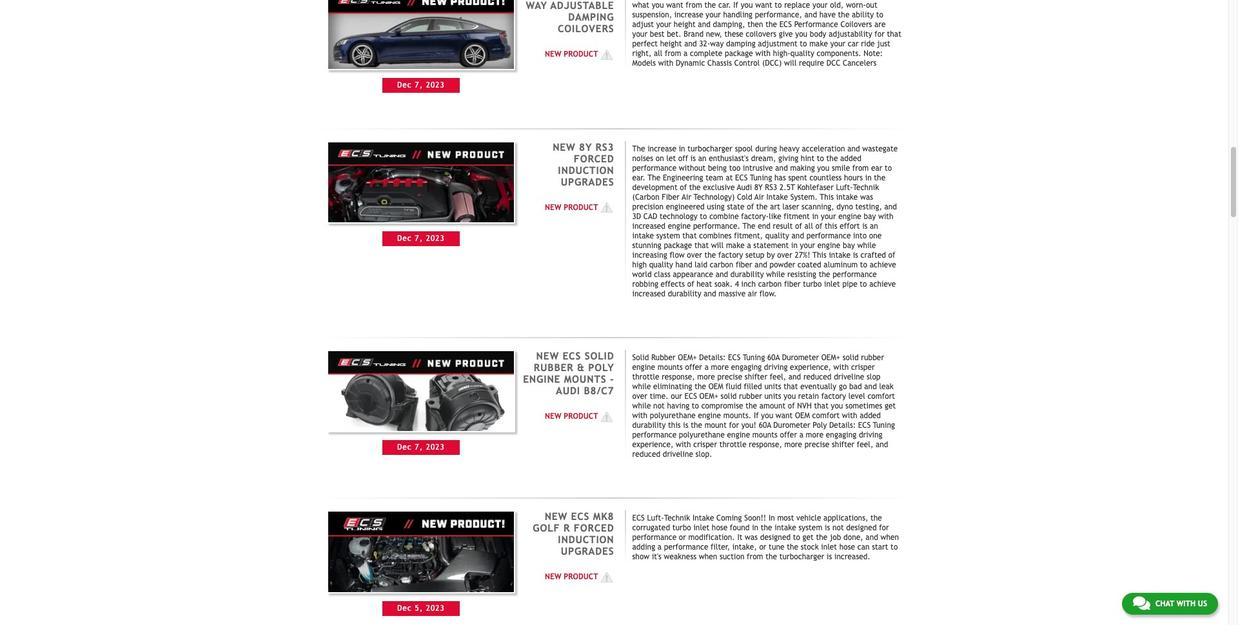 Task type: vqa. For each thing, say whether or not it's contained in the screenshot.
"In"
yes



Task type: locate. For each thing, give the bounding box(es) containing it.
1 vertical spatial oem
[[795, 411, 810, 420]]

throttle
[[632, 373, 660, 382], [720, 440, 747, 449]]

1 upgrades from the top
[[561, 176, 614, 187]]

0 horizontal spatial get
[[803, 533, 814, 542]]

dec for new ecs mk8 golf r forced induction upgrades
[[397, 604, 412, 613]]

1 horizontal spatial not
[[833, 524, 844, 533]]

1 vertical spatial units
[[765, 392, 782, 401]]

and up start
[[866, 533, 878, 542]]

1 vertical spatial system
[[799, 524, 823, 533]]

the up fitment,
[[743, 222, 756, 231]]

rubber inside solid rubber oem+ details:  ecs tuning 60a durometer oem+ solid rubber engine mounts offer a more engaging driving experience, with crisper throttle response, more precise shifter feel, and reduced driveline slop while eliminating the oem fluid filled units that eventually go bad and leak over time.  our ecs oem+ solid rubber units you retain factory level comfort while not having to compromise the amount of nvh that you sometimes get with polyurethane engine mounts. if you want oem comfort with added durability this is the mount for you!  60a durometer poly details:  ecs tuning performance polyurethane engine mounts offer a more engaging driving experience, with crisper throttle response, more precise shifter feel, and reduced driveline slop.
[[651, 353, 676, 362]]

2 vertical spatial dec 7, 2023
[[397, 443, 445, 452]]

dec for new 8y rs3 forced induction upgrades
[[397, 234, 412, 243]]

increased down cad
[[632, 222, 666, 231]]

2 forced from the top
[[574, 522, 614, 534]]

1 vertical spatial dec 7, 2023 link
[[327, 141, 515, 302]]

and
[[848, 144, 860, 153], [776, 164, 788, 173], [885, 202, 897, 211], [792, 231, 804, 240], [755, 260, 768, 269], [716, 270, 728, 279], [704, 289, 716, 298], [789, 373, 801, 382], [865, 382, 877, 391], [876, 440, 889, 449], [866, 533, 878, 542]]

1 horizontal spatial 8y
[[755, 183, 763, 192]]

turbo up "weakness"
[[673, 524, 691, 533]]

an up without on the top right of page
[[698, 154, 707, 163]]

the up noises on the right top
[[632, 144, 645, 153]]

performance
[[632, 164, 677, 173], [807, 231, 851, 240], [833, 270, 877, 279], [632, 431, 677, 440], [632, 533, 677, 542], [664, 543, 709, 552]]

0 horizontal spatial shifter
[[745, 373, 768, 382]]

high
[[632, 260, 647, 269]]

1 induction from the top
[[558, 164, 614, 176]]

details: down sometimes at the bottom
[[830, 421, 856, 430]]

audi down &
[[556, 385, 580, 397]]

while
[[858, 241, 876, 250], [767, 270, 785, 279], [632, 382, 651, 391], [632, 402, 651, 411]]

1 vertical spatial engaging
[[826, 431, 857, 440]]

suction
[[720, 553, 745, 562]]

3 4 image from the top
[[598, 571, 614, 584]]

solid up bad
[[843, 353, 859, 362]]

increased
[[632, 222, 666, 231], [632, 289, 666, 298]]

hint
[[801, 154, 815, 163]]

over
[[687, 251, 702, 260], [777, 251, 793, 260], [632, 392, 648, 401]]

a up it's
[[658, 543, 662, 552]]

a down "nvh" on the bottom
[[800, 431, 804, 440]]

poly down retain
[[813, 421, 827, 430]]

3 dec 7, 2023 link from the top
[[327, 350, 515, 463]]

1 vertical spatial experience,
[[632, 440, 674, 449]]

0 horizontal spatial durability
[[632, 421, 666, 430]]

get up stock
[[803, 533, 814, 542]]

coated
[[798, 260, 822, 269]]

0 horizontal spatial fiber
[[736, 260, 753, 269]]

0 vertical spatial quality
[[765, 231, 789, 240]]

in inside ecs luft-technik intake coming soon!!   in most vehicle applications, the corrugated turbo inlet hose found in the intake system is not designed for performance or modification. it was designed to get the job done, and when adding a performance filter, intake, or tune the stock inlet hose can start to show it's weakness when suction from the turbocharger is increased.
[[752, 524, 759, 533]]

increasing
[[632, 251, 667, 260]]

rubber left &
[[534, 362, 574, 373]]

0 horizontal spatial rubber
[[739, 392, 762, 401]]

technik inside the increase in turbocharger spool during heavy acceleration and wastegate noises on let off is an enthusiast's dream, giving hint to the added performance without being too intrusive and making you smile from ear to ear.  the engineering team at ecs tuning has spent countless hours in the development of the exclusive audi 8y rs3 2.5t kohlefaser luft-technik (carbon fiber air technology) cold air intake system. this intake was precision engineered using state of the art laser scanning, dyno testing, and 3d cad technology to combine factory-like fitment in your engine bay with increased engine performance. the end result of all of this effort is an intake system that combines fitment, quality and performance into one stunning package that will make a statement in your engine bay while increasing flow over the factory setup by over 27%! this intake is crafted of high quality hand laid carbon fiber and powder coated aluminum to achieve world class appearance and durability while resisting the performance robbing effects of heat soak. 4 inch carbon fiber turbo inlet pipe to achieve increased durability and massive air flow.
[[853, 183, 879, 192]]

technik up corrugated
[[664, 514, 690, 523]]

1 horizontal spatial when
[[881, 533, 899, 542]]

2 new product from the top
[[545, 203, 598, 212]]

technik
[[853, 183, 879, 192], [664, 514, 690, 523]]

bay down into
[[843, 241, 855, 250]]

dec down new ecs solid rubber & poly engine mounts - audi b8/c7 image
[[397, 443, 412, 452]]

0 vertical spatial forced
[[574, 153, 614, 164]]

8y inside new 8y rs3 forced induction upgrades
[[579, 141, 592, 153]]

3 new product from the top
[[545, 412, 598, 421]]

upgrades
[[561, 176, 614, 187], [561, 546, 614, 557]]

this up coated on the top of page
[[813, 251, 827, 260]]

2 vertical spatial dec 7, 2023 link
[[327, 350, 515, 463]]

intake
[[836, 193, 858, 202], [632, 231, 654, 240], [829, 251, 851, 260], [775, 524, 797, 533]]

2023 for new 8y rs3 forced induction upgrades
[[426, 234, 445, 243]]

get inside ecs luft-technik intake coming soon!!   in most vehicle applications, the corrugated turbo inlet hose found in the intake system is not designed for performance or modification. it was designed to get the job done, and when adding a performance filter, intake, or tune the stock inlet hose can start to show it's weakness when suction from the turbocharger is increased.
[[803, 533, 814, 542]]

4 product from the top
[[564, 573, 598, 582]]

0 vertical spatial solid
[[843, 353, 859, 362]]

chat with us link
[[1122, 593, 1218, 615]]

1 vertical spatial technik
[[664, 514, 690, 523]]

your
[[821, 212, 836, 221], [800, 241, 815, 250]]

of
[[680, 183, 687, 192], [747, 202, 754, 211], [795, 222, 802, 231], [816, 222, 823, 231], [889, 251, 896, 260], [687, 280, 694, 289], [788, 402, 795, 411]]

ecs right 'r'
[[571, 511, 590, 522]]

2 induction from the top
[[558, 534, 614, 546]]

luft- down hours
[[836, 183, 853, 192]]

1 vertical spatial durability
[[668, 289, 702, 298]]

world
[[632, 270, 652, 279]]

1 vertical spatial 8y
[[755, 183, 763, 192]]

0 horizontal spatial the
[[632, 144, 645, 153]]

let
[[667, 154, 676, 163]]

durometer down want
[[774, 421, 811, 430]]

1 horizontal spatial experience,
[[790, 363, 831, 372]]

new product for rs3
[[545, 203, 598, 212]]

more up fluid
[[711, 363, 729, 372]]

turbocharger inside the increase in turbocharger spool during heavy acceleration and wastegate noises on let off is an enthusiast's dream, giving hint to the added performance without being too intrusive and making you smile from ear to ear.  the engineering team at ecs tuning has spent countless hours in the development of the exclusive audi 8y rs3 2.5t kohlefaser luft-technik (carbon fiber air technology) cold air intake system. this intake was precision engineered using state of the art laser scanning, dyno testing, and 3d cad technology to combine factory-like fitment in your engine bay with increased engine performance. the end result of all of this effort is an intake system that combines fitment, quality and performance into one stunning package that will make a statement in your engine bay while increasing flow over the factory setup by over 27%! this intake is crafted of high quality hand laid carbon fiber and powder coated aluminum to achieve world class appearance and durability while resisting the performance robbing effects of heat soak. 4 inch carbon fiber turbo inlet pipe to achieve increased durability and massive air flow.
[[688, 144, 733, 153]]

mk8
[[593, 511, 614, 522]]

ecs
[[735, 173, 748, 182], [563, 350, 581, 362], [728, 353, 741, 362], [685, 392, 697, 401], [858, 421, 871, 430], [571, 511, 590, 522], [632, 514, 645, 523]]

0 vertical spatial intake
[[767, 193, 788, 202]]

induction
[[558, 164, 614, 176], [558, 534, 614, 546]]

2023 right 5,
[[426, 604, 445, 613]]

stunning
[[632, 241, 662, 250]]

intake inside ecs luft-technik intake coming soon!!   in most vehicle applications, the corrugated turbo inlet hose found in the intake system is not designed for performance or modification. it was designed to get the job done, and when adding a performance filter, intake, or tune the stock inlet hose can start to show it's weakness when suction from the turbocharger is increased.
[[775, 524, 797, 533]]

1 horizontal spatial get
[[885, 402, 896, 411]]

1 vertical spatial driving
[[859, 431, 883, 440]]

2 units from the top
[[765, 392, 782, 401]]

0 horizontal spatial when
[[699, 553, 717, 562]]

1 horizontal spatial offer
[[780, 431, 797, 440]]

1 vertical spatial comfort
[[812, 411, 840, 420]]

retain
[[798, 392, 819, 401]]

1 horizontal spatial driving
[[859, 431, 883, 440]]

0 horizontal spatial air
[[682, 193, 692, 202]]

2 4 image from the top
[[598, 411, 614, 424]]

0 horizontal spatial throttle
[[632, 373, 660, 382]]

has
[[775, 173, 786, 182]]

scanning,
[[802, 202, 834, 211]]

smile
[[832, 164, 850, 173]]

mounts
[[658, 363, 683, 372], [753, 431, 778, 440]]

get
[[885, 402, 896, 411], [803, 533, 814, 542]]

class
[[654, 270, 671, 279]]

1 dec 7, 2023 from the top
[[397, 81, 445, 90]]

this up scanning,
[[820, 193, 834, 202]]

2 horizontal spatial durability
[[731, 270, 764, 279]]

0 horizontal spatial solid
[[721, 392, 737, 401]]

ecs luft-technik intake coming soon!!   in most vehicle applications, the corrugated turbo inlet hose found in the intake system is not designed for performance or modification. it was designed to get the job done, and when adding a performance filter, intake, or tune the stock inlet hose can start to show it's weakness when suction from the turbocharger is increased.
[[632, 514, 899, 562]]

1 horizontal spatial mounts
[[753, 431, 778, 440]]

throttle down you!
[[720, 440, 747, 449]]

1 vertical spatial details:
[[830, 421, 856, 430]]

2 product from the top
[[564, 203, 598, 212]]

the
[[827, 154, 838, 163], [874, 173, 886, 182], [689, 183, 701, 192], [756, 202, 768, 211], [705, 251, 716, 260], [819, 270, 831, 279], [695, 382, 706, 391], [746, 402, 757, 411], [691, 421, 702, 430], [871, 514, 882, 523], [761, 524, 773, 533], [816, 533, 828, 542], [787, 543, 799, 552], [766, 553, 777, 562]]

tuning down intrusive
[[750, 173, 772, 182]]

new ecs mk8 golf r forced induction upgrades link
[[533, 511, 614, 557]]

2 dec 7, 2023 from the top
[[397, 234, 445, 243]]

4 image
[[598, 201, 614, 214]]

0 vertical spatial luft-
[[836, 183, 853, 192]]

1 vertical spatial your
[[800, 241, 815, 250]]

solid rubber oem+ details:  ecs tuning 60a durometer oem+ solid rubber engine mounts offer a more engaging driving experience, with crisper throttle response, more precise shifter feel, and reduced driveline slop while eliminating the oem fluid filled units that eventually go bad and leak over time.  our ecs oem+ solid rubber units you retain factory level comfort while not having to compromise the amount of nvh that you sometimes get with polyurethane engine mounts. if you want oem comfort with added durability this is the mount for you!  60a durometer poly details:  ecs tuning performance polyurethane engine mounts offer a more engaging driving experience, with crisper throttle response, more precise shifter feel, and reduced driveline slop.
[[632, 353, 896, 459]]

combine
[[710, 212, 739, 221]]

new
[[545, 50, 562, 59], [553, 141, 576, 153], [545, 203, 562, 212], [536, 350, 559, 362], [545, 412, 562, 421], [545, 511, 568, 522], [545, 573, 562, 582]]

in down scanning,
[[812, 212, 819, 221]]

oem left fluid
[[709, 382, 724, 391]]

0 vertical spatial 8y
[[579, 141, 592, 153]]

it's
[[652, 553, 662, 562]]

60a down 'if'
[[759, 421, 771, 430]]

0 vertical spatial was
[[860, 193, 873, 202]]

2 dec from the top
[[397, 234, 412, 243]]

time.
[[650, 392, 669, 401]]

1 vertical spatial forced
[[574, 522, 614, 534]]

ecs inside new ecs mk8 golf r forced induction upgrades
[[571, 511, 590, 522]]

0 vertical spatial turbo
[[803, 280, 822, 289]]

7, for new 8y rs3 forced induction upgrades
[[415, 234, 423, 243]]

pipe
[[843, 280, 858, 289]]

1 vertical spatial luft-
[[647, 514, 664, 523]]

of inside solid rubber oem+ details:  ecs tuning 60a durometer oem+ solid rubber engine mounts offer a more engaging driving experience, with crisper throttle response, more precise shifter feel, and reduced driveline slop while eliminating the oem fluid filled units that eventually go bad and leak over time.  our ecs oem+ solid rubber units you retain factory level comfort while not having to compromise the amount of nvh that you sometimes get with polyurethane engine mounts. if you want oem comfort with added durability this is the mount for you!  60a durometer poly details:  ecs tuning performance polyurethane engine mounts offer a more engaging driving experience, with crisper throttle response, more precise shifter feel, and reduced driveline slop.
[[788, 402, 795, 411]]

new ecs solid rubber & poly engine mounts - audi b8/c7
[[523, 350, 614, 397]]

your down scanning,
[[821, 212, 836, 221]]

0 vertical spatial this
[[820, 193, 834, 202]]

1 vertical spatial this
[[668, 421, 681, 430]]

rubber
[[651, 353, 676, 362], [534, 362, 574, 373]]

1 horizontal spatial details:
[[830, 421, 856, 430]]

product for mk8
[[564, 573, 598, 582]]

turbo inside the increase in turbocharger spool during heavy acceleration and wastegate noises on let off is an enthusiast's dream, giving hint to the added performance without being too intrusive and making you smile from ear to ear.  the engineering team at ecs tuning has spent countless hours in the development of the exclusive audi 8y rs3 2.5t kohlefaser luft-technik (carbon fiber air technology) cold air intake system. this intake was precision engineered using state of the art laser scanning, dyno testing, and 3d cad technology to combine factory-like fitment in your engine bay with increased engine performance. the end result of all of this effort is an intake system that combines fitment, quality and performance into one stunning package that will make a statement in your engine bay while increasing flow over the factory setup by over 27%! this intake is crafted of high quality hand laid carbon fiber and powder coated aluminum to achieve world class appearance and durability while resisting the performance robbing effects of heat soak. 4 inch carbon fiber turbo inlet pipe to achieve increased durability and massive air flow.
[[803, 280, 822, 289]]

for inside ecs luft-technik intake coming soon!!   in most vehicle applications, the corrugated turbo inlet hose found in the intake system is not designed for performance or modification. it was designed to get the job done, and when adding a performance filter, intake, or tune the stock inlet hose can start to show it's weakness when suction from the turbocharger is increased.
[[879, 524, 889, 533]]

you
[[817, 164, 830, 173], [784, 392, 796, 401], [831, 402, 843, 411], [761, 411, 774, 420]]

durability up inch
[[731, 270, 764, 279]]

is
[[691, 154, 696, 163], [863, 222, 868, 231], [853, 251, 859, 260], [683, 421, 689, 430], [825, 524, 830, 533], [827, 553, 832, 562]]

feel, up amount
[[770, 373, 786, 382]]

1 vertical spatial crisper
[[694, 440, 717, 449]]

engaging down sometimes at the bottom
[[826, 431, 857, 440]]

2 7, from the top
[[415, 234, 423, 243]]

1 vertical spatial for
[[879, 524, 889, 533]]

3 7, from the top
[[415, 443, 423, 452]]

0 horizontal spatial solid
[[585, 350, 614, 362]]

team
[[706, 173, 724, 182]]

2 vertical spatial 7,
[[415, 443, 423, 452]]

new 8y rs3 forced induction upgrades image
[[327, 141, 515, 224]]

added down sometimes at the bottom
[[860, 411, 881, 420]]

4 image for new ecs solid rubber & poly engine mounts - audi b8/c7
[[598, 411, 614, 424]]

4 image for new ecs mk8 golf r forced induction upgrades
[[598, 571, 614, 584]]

more down want
[[785, 440, 802, 449]]

1 2023 from the top
[[426, 81, 445, 90]]

0 horizontal spatial hose
[[712, 524, 728, 533]]

oem+ up compromise
[[700, 392, 719, 401]]

0 vertical spatial durometer
[[782, 353, 819, 362]]

1 horizontal spatial the
[[648, 173, 661, 182]]

to right having
[[692, 402, 699, 411]]

our
[[671, 392, 682, 401]]

new inside new ecs mk8 golf r forced induction upgrades
[[545, 511, 568, 522]]

forced left noises on the right top
[[574, 153, 614, 164]]

of right all
[[816, 222, 823, 231]]

with inside the increase in turbocharger spool during heavy acceleration and wastegate noises on let off is an enthusiast's dream, giving hint to the added performance without being too intrusive and making you smile from ear to ear.  the engineering team at ecs tuning has spent countless hours in the development of the exclusive audi 8y rs3 2.5t kohlefaser luft-technik (carbon fiber air technology) cold air intake system. this intake was precision engineered using state of the art laser scanning, dyno testing, and 3d cad technology to combine factory-like fitment in your engine bay with increased engine performance. the end result of all of this effort is an intake system that combines fitment, quality and performance into one stunning package that will make a statement in your engine bay while increasing flow over the factory setup by over 27%! this intake is crafted of high quality hand laid carbon fiber and powder coated aluminum to achieve world class appearance and durability while resisting the performance robbing effects of heat soak. 4 inch carbon fiber turbo inlet pipe to achieve increased durability and massive air flow.
[[879, 212, 894, 221]]

precise
[[718, 373, 743, 382], [805, 440, 830, 449]]

1 horizontal spatial rs3
[[765, 183, 778, 192]]

rubber up slop
[[861, 353, 884, 362]]

tuning inside the increase in turbocharger spool during heavy acceleration and wastegate noises on let off is an enthusiast's dream, giving hint to the added performance without being too intrusive and making you smile from ear to ear.  the engineering team at ecs tuning has spent countless hours in the development of the exclusive audi 8y rs3 2.5t kohlefaser luft-technik (carbon fiber air technology) cold air intake system. this intake was precision engineered using state of the art laser scanning, dyno testing, and 3d cad technology to combine factory-like fitment in your engine bay with increased engine performance. the end result of all of this effort is an intake system that combines fitment, quality and performance into one stunning package that will make a statement in your engine bay while increasing flow over the factory setup by over 27%! this intake is crafted of high quality hand laid carbon fiber and powder coated aluminum to achieve world class appearance and durability while resisting the performance robbing effects of heat soak. 4 inch carbon fiber turbo inlet pipe to achieve increased durability and massive air flow.
[[750, 173, 772, 182]]

engaging
[[731, 363, 762, 372], [826, 431, 857, 440]]

get inside solid rubber oem+ details:  ecs tuning 60a durometer oem+ solid rubber engine mounts offer a more engaging driving experience, with crisper throttle response, more precise shifter feel, and reduced driveline slop while eliminating the oem fluid filled units that eventually go bad and leak over time.  our ecs oem+ solid rubber units you retain factory level comfort while not having to compromise the amount of nvh that you sometimes get with polyurethane engine mounts. if you want oem comfort with added durability this is the mount for you!  60a durometer poly details:  ecs tuning performance polyurethane engine mounts offer a more engaging driving experience, with crisper throttle response, more precise shifter feel, and reduced driveline slop.
[[885, 402, 896, 411]]

0 horizontal spatial audi
[[556, 385, 580, 397]]

like
[[769, 212, 782, 221]]

2 achieve from the top
[[870, 280, 896, 289]]

60a up amount
[[768, 353, 780, 362]]

0 vertical spatial durability
[[731, 270, 764, 279]]

engaging up filled in the right of the page
[[731, 363, 762, 372]]

1 vertical spatial throttle
[[720, 440, 747, 449]]

the up factory-
[[756, 202, 768, 211]]

0 horizontal spatial quality
[[649, 260, 673, 269]]

was inside ecs luft-technik intake coming soon!!   in most vehicle applications, the corrugated turbo inlet hose found in the intake system is not designed for performance or modification. it was designed to get the job done, and when adding a performance filter, intake, or tune the stock inlet hose can start to show it's weakness when suction from the turbocharger is increased.
[[745, 533, 758, 542]]

3 dec from the top
[[397, 443, 412, 452]]

and up smile
[[848, 144, 860, 153]]

oem
[[709, 382, 724, 391], [795, 411, 810, 420]]

not inside solid rubber oem+ details:  ecs tuning 60a durometer oem+ solid rubber engine mounts offer a more engaging driving experience, with crisper throttle response, more precise shifter feel, and reduced driveline slop while eliminating the oem fluid filled units that eventually go bad and leak over time.  our ecs oem+ solid rubber units you retain factory level comfort while not having to compromise the amount of nvh that you sometimes get with polyurethane engine mounts. if you want oem comfort with added durability this is the mount for you!  60a durometer poly details:  ecs tuning performance polyurethane engine mounts offer a more engaging driving experience, with crisper throttle response, more precise shifter feel, and reduced driveline slop.
[[653, 402, 665, 411]]

product for rs3
[[564, 203, 598, 212]]

in down ear
[[865, 173, 872, 182]]

rs3 inside the increase in turbocharger spool during heavy acceleration and wastegate noises on let off is an enthusiast's dream, giving hint to the added performance without being too intrusive and making you smile from ear to ear.  the engineering team at ecs tuning has spent countless hours in the development of the exclusive audi 8y rs3 2.5t kohlefaser luft-technik (carbon fiber air technology) cold air intake system. this intake was precision engineered using state of the art laser scanning, dyno testing, and 3d cad technology to combine factory-like fitment in your engine bay with increased engine performance. the end result of all of this effort is an intake system that combines fitment, quality and performance into one stunning package that will make a statement in your engine bay while increasing flow over the factory setup by over 27%! this intake is crafted of high quality hand laid carbon fiber and powder coated aluminum to achieve world class appearance and durability while resisting the performance robbing effects of heat soak. 4 inch carbon fiber turbo inlet pipe to achieve increased durability and massive air flow.
[[765, 183, 778, 192]]

experience, down having
[[632, 440, 674, 449]]

0 vertical spatial engaging
[[731, 363, 762, 372]]

this
[[820, 193, 834, 202], [813, 251, 827, 260]]

luft- up corrugated
[[647, 514, 664, 523]]

feel, down sometimes at the bottom
[[857, 440, 874, 449]]

1 horizontal spatial technik
[[853, 183, 879, 192]]

nvh
[[797, 402, 812, 411]]

0 vertical spatial get
[[885, 402, 896, 411]]

engine
[[523, 373, 561, 385]]

more
[[711, 363, 729, 372], [697, 373, 715, 382], [806, 431, 824, 440], [785, 440, 802, 449]]

3 dec 7, 2023 from the top
[[397, 443, 445, 452]]

tune
[[769, 543, 785, 552]]

this inside solid rubber oem+ details:  ecs tuning 60a durometer oem+ solid rubber engine mounts offer a more engaging driving experience, with crisper throttle response, more precise shifter feel, and reduced driveline slop while eliminating the oem fluid filled units that eventually go bad and leak over time.  our ecs oem+ solid rubber units you retain factory level comfort while not having to compromise the amount of nvh that you sometimes get with polyurethane engine mounts. if you want oem comfort with added durability this is the mount for you!  60a durometer poly details:  ecs tuning performance polyurethane engine mounts offer a more engaging driving experience, with crisper throttle response, more precise shifter feel, and reduced driveline slop.
[[668, 421, 681, 430]]

the down acceleration
[[827, 154, 838, 163]]

2 vertical spatial the
[[743, 222, 756, 231]]

you down go
[[831, 402, 843, 411]]

laser
[[783, 202, 799, 211]]

0 horizontal spatial an
[[698, 154, 707, 163]]

induction inside new 8y rs3 forced induction upgrades
[[558, 164, 614, 176]]

you up countless
[[817, 164, 830, 173]]

a inside ecs luft-technik intake coming soon!!   in most vehicle applications, the corrugated turbo inlet hose found in the intake system is not designed for performance or modification. it was designed to get the job done, and when adding a performance filter, intake, or tune the stock inlet hose can start to show it's weakness when suction from the turbocharger is increased.
[[658, 543, 662, 552]]

not up job on the right bottom of page
[[833, 524, 844, 533]]

for down mounts.
[[729, 421, 739, 430]]

achieve
[[870, 260, 896, 269], [870, 280, 896, 289]]

4 2023 from the top
[[426, 604, 445, 613]]

2 upgrades from the top
[[561, 546, 614, 557]]

dec 5, 2023
[[397, 604, 445, 613]]

1 horizontal spatial durability
[[668, 289, 702, 298]]

1 7, from the top
[[415, 81, 423, 90]]

details:
[[699, 353, 726, 362], [830, 421, 856, 430]]

1 horizontal spatial intake
[[767, 193, 788, 202]]

dec down new 8y rs3 forced induction upgrades image
[[397, 234, 412, 243]]

0 vertical spatial feel,
[[770, 373, 786, 382]]

1 vertical spatial hose
[[840, 543, 855, 552]]

shifter down sometimes at the bottom
[[832, 440, 855, 449]]

0 horizontal spatial response,
[[662, 373, 695, 382]]

0 horizontal spatial system
[[656, 231, 680, 240]]

engine
[[839, 212, 862, 221], [668, 222, 691, 231], [818, 241, 841, 250], [632, 363, 655, 372], [698, 411, 721, 420], [727, 431, 750, 440]]

driving up amount
[[764, 363, 788, 372]]

durometer up eventually
[[782, 353, 819, 362]]

tuning
[[750, 173, 772, 182], [743, 353, 765, 362], [873, 421, 895, 430]]

7, down new 8y rs3 forced induction upgrades image
[[415, 234, 423, 243]]

forced
[[574, 153, 614, 164], [574, 522, 614, 534]]

during
[[755, 144, 777, 153]]

product
[[564, 50, 598, 59], [564, 203, 598, 212], [564, 412, 598, 421], [564, 573, 598, 582]]

new ecs b9 32 way adjustable damping coilovers image
[[327, 0, 515, 71]]

2 horizontal spatial over
[[777, 251, 793, 260]]

0 horizontal spatial oem
[[709, 382, 724, 391]]

2023 for new ecs solid rubber & poly engine mounts - audi b8/c7
[[426, 443, 445, 452]]

0 vertical spatial oem
[[709, 382, 724, 391]]

of up want
[[788, 402, 795, 411]]

2 increased from the top
[[632, 289, 666, 298]]

1 units from the top
[[765, 382, 781, 391]]

3 product from the top
[[564, 412, 598, 421]]

a inside the increase in turbocharger spool during heavy acceleration and wastegate noises on let off is an enthusiast's dream, giving hint to the added performance without being too intrusive and making you smile from ear to ear.  the engineering team at ecs tuning has spent countless hours in the development of the exclusive audi 8y rs3 2.5t kohlefaser luft-technik (carbon fiber air technology) cold air intake system. this intake was precision engineered using state of the art laser scanning, dyno testing, and 3d cad technology to combine factory-like fitment in your engine bay with increased engine performance. the end result of all of this effort is an intake system that combines fitment, quality and performance into one stunning package that will make a statement in your engine bay while increasing flow over the factory setup by over 27%! this intake is crafted of high quality hand laid carbon fiber and powder coated aluminum to achieve world class appearance and durability while resisting the performance robbing effects of heat soak. 4 inch carbon fiber turbo inlet pipe to achieve increased durability and massive air flow.
[[747, 241, 751, 250]]

start
[[872, 543, 889, 552]]

0 horizontal spatial factory
[[719, 251, 743, 260]]

rs3
[[596, 141, 614, 153], [765, 183, 778, 192]]

solid down fluid
[[721, 392, 737, 401]]

giving
[[778, 154, 799, 163]]

dec 7, 2023 for new 8y rs3 forced induction upgrades
[[397, 234, 445, 243]]

inlet down job on the right bottom of page
[[821, 543, 837, 552]]

crisper up slop
[[851, 363, 875, 372]]

1 horizontal spatial for
[[879, 524, 889, 533]]

dec down 'new ecs b9 32 way adjustable damping coilovers' image
[[397, 81, 412, 90]]

dec
[[397, 81, 412, 90], [397, 234, 412, 243], [397, 443, 412, 452], [397, 604, 412, 613]]

technik inside ecs luft-technik intake coming soon!!   in most vehicle applications, the corrugated turbo inlet hose found in the intake system is not designed for performance or modification. it was designed to get the job done, and when adding a performance filter, intake, or tune the stock inlet hose can start to show it's weakness when suction from the turbocharger is increased.
[[664, 514, 690, 523]]

0 vertical spatial this
[[825, 222, 838, 231]]

an
[[698, 154, 707, 163], [870, 222, 878, 231]]

robbing
[[632, 280, 659, 289]]

for inside solid rubber oem+ details:  ecs tuning 60a durometer oem+ solid rubber engine mounts offer a more engaging driving experience, with crisper throttle response, more precise shifter feel, and reduced driveline slop while eliminating the oem fluid filled units that eventually go bad and leak over time.  our ecs oem+ solid rubber units you retain factory level comfort while not having to compromise the amount of nvh that you sometimes get with polyurethane engine mounts. if you want oem comfort with added durability this is the mount for you!  60a durometer poly details:  ecs tuning performance polyurethane engine mounts offer a more engaging driving experience, with crisper throttle response, more precise shifter feel, and reduced driveline slop.
[[729, 421, 739, 430]]

details: up fluid
[[699, 353, 726, 362]]

0 vertical spatial rs3
[[596, 141, 614, 153]]

0 vertical spatial technik
[[853, 183, 879, 192]]

air up engineered
[[682, 193, 692, 202]]

if
[[754, 411, 759, 420]]

1 vertical spatial achieve
[[870, 280, 896, 289]]

over left time. at the bottom right of page
[[632, 392, 648, 401]]

upgrades up 4 icon
[[561, 176, 614, 187]]

rs3 inside new 8y rs3 forced induction upgrades
[[596, 141, 614, 153]]

experience,
[[790, 363, 831, 372], [632, 440, 674, 449]]

turbocharger inside ecs luft-technik intake coming soon!!   in most vehicle applications, the corrugated turbo inlet hose found in the intake system is not designed for performance or modification. it was designed to get the job done, and when adding a performance filter, intake, or tune the stock inlet hose can start to show it's weakness when suction from the turbocharger is increased.
[[780, 553, 825, 562]]

comfort down leak
[[868, 392, 895, 401]]

2 2023 from the top
[[426, 234, 445, 243]]

0 vertical spatial not
[[653, 402, 665, 411]]

4 dec from the top
[[397, 604, 412, 613]]

offer
[[685, 363, 702, 372], [780, 431, 797, 440]]

7, down new ecs solid rubber & poly engine mounts - audi b8/c7 image
[[415, 443, 423, 452]]

4 new product from the top
[[545, 573, 598, 582]]

your up 27%!
[[800, 241, 815, 250]]

tuning down sometimes at the bottom
[[873, 421, 895, 430]]

of right crafted
[[889, 251, 896, 260]]

0 vertical spatial when
[[881, 533, 899, 542]]

oem+ up go
[[822, 353, 841, 362]]

in
[[679, 144, 685, 153], [865, 173, 872, 182], [812, 212, 819, 221], [791, 241, 798, 250], [752, 524, 759, 533]]

solid
[[585, 350, 614, 362], [632, 353, 649, 362]]

is up without on the top right of page
[[691, 154, 696, 163]]

driveline left slop.
[[663, 450, 693, 459]]

1 vertical spatial 7,
[[415, 234, 423, 243]]

while down time. at the bottom right of page
[[632, 402, 651, 411]]

end
[[758, 222, 771, 231]]

2 dec 7, 2023 link from the top
[[327, 141, 515, 302]]

response, up eliminating
[[662, 373, 695, 382]]

countless
[[810, 173, 842, 182]]

0 horizontal spatial rubber
[[534, 362, 574, 373]]

reduced
[[804, 373, 832, 382], [632, 450, 661, 459]]

ecs inside ecs luft-technik intake coming soon!!   in most vehicle applications, the corrugated turbo inlet hose found in the intake system is not designed for performance or modification. it was designed to get the job done, and when adding a performance filter, intake, or tune the stock inlet hose can start to show it's weakness when suction from the turbocharger is increased.
[[632, 514, 645, 523]]

new inside new 8y rs3 forced induction upgrades
[[553, 141, 576, 153]]

new product for solid
[[545, 412, 598, 421]]

3 2023 from the top
[[426, 443, 445, 452]]

1 vertical spatial was
[[745, 533, 758, 542]]

technology
[[660, 212, 698, 221]]

and up retain
[[789, 373, 801, 382]]

1 forced from the top
[[574, 153, 614, 164]]

2023 down new ecs solid rubber & poly engine mounts - audi b8/c7 image
[[426, 443, 445, 452]]

response, down you!
[[749, 440, 782, 449]]

appearance
[[673, 270, 713, 279]]

0 vertical spatial achieve
[[870, 260, 896, 269]]

and inside ecs luft-technik intake coming soon!!   in most vehicle applications, the corrugated turbo inlet hose found in the intake system is not designed for performance or modification. it was designed to get the job done, and when adding a performance filter, intake, or tune the stock inlet hose can start to show it's weakness when suction from the turbocharger is increased.
[[866, 533, 878, 542]]

ecs down sometimes at the bottom
[[858, 421, 871, 430]]

enthusiast's
[[709, 154, 749, 163]]

4 image
[[598, 48, 614, 61], [598, 411, 614, 424], [598, 571, 614, 584]]

hose up increased.
[[840, 543, 855, 552]]

from up hours
[[853, 164, 869, 173]]

0 vertical spatial inlet
[[824, 280, 840, 289]]

level
[[849, 392, 866, 401]]

vehicle
[[797, 514, 821, 523]]

factory down go
[[822, 392, 846, 401]]

done,
[[844, 533, 864, 542]]



Task type: describe. For each thing, give the bounding box(es) containing it.
of down fitment
[[795, 222, 802, 231]]

1 horizontal spatial solid
[[843, 353, 859, 362]]

new 8y rs3 forced induction upgrades link
[[553, 141, 614, 187]]

soak.
[[715, 280, 733, 289]]

that left will
[[695, 241, 709, 250]]

product for solid
[[564, 412, 598, 421]]

soon!!
[[745, 514, 766, 523]]

to right ear
[[885, 164, 892, 173]]

system inside ecs luft-technik intake coming soon!!   in most vehicle applications, the corrugated turbo inlet hose found in the intake system is not designed for performance or modification. it was designed to get the job done, and when adding a performance filter, intake, or tune the stock inlet hose can start to show it's weakness when suction from the turbocharger is increased.
[[799, 524, 823, 533]]

the right tune
[[787, 543, 799, 552]]

1 vertical spatial 60a
[[759, 421, 771, 430]]

is inside solid rubber oem+ details:  ecs tuning 60a durometer oem+ solid rubber engine mounts offer a more engaging driving experience, with crisper throttle response, more precise shifter feel, and reduced driveline slop while eliminating the oem fluid filled units that eventually go bad and leak over time.  our ecs oem+ solid rubber units you retain factory level comfort while not having to compromise the amount of nvh that you sometimes get with polyurethane engine mounts. if you want oem comfort with added durability this is the mount for you!  60a durometer poly details:  ecs tuning performance polyurethane engine mounts offer a more engaging driving experience, with crisper throttle response, more precise shifter feel, and reduced driveline slop.
[[683, 421, 689, 430]]

turbo inside ecs luft-technik intake coming soon!!   in most vehicle applications, the corrugated turbo inlet hose found in the intake system is not designed for performance or modification. it was designed to get the job done, and when adding a performance filter, intake, or tune the stock inlet hose can start to show it's weakness when suction from the turbocharger is increased.
[[673, 524, 691, 533]]

engine up mount
[[698, 411, 721, 420]]

this inside the increase in turbocharger spool during heavy acceleration and wastegate noises on let off is an enthusiast's dream, giving hint to the added performance without being too intrusive and making you smile from ear to ear.  the engineering team at ecs tuning has spent countless hours in the development of the exclusive audi 8y rs3 2.5t kohlefaser luft-technik (carbon fiber air technology) cold air intake system. this intake was precision engineered using state of the art laser scanning, dyno testing, and 3d cad technology to combine factory-like fitment in your engine bay with increased engine performance. the end result of all of this effort is an intake system that combines fitment, quality and performance into one stunning package that will make a statement in your engine bay while increasing flow over the factory setup by over 27%! this intake is crafted of high quality hand laid carbon fiber and powder coated aluminum to achieve world class appearance and durability while resisting the performance robbing effects of heat soak. 4 inch carbon fiber turbo inlet pipe to achieve increased durability and massive air flow.
[[825, 222, 838, 231]]

intrusive
[[743, 164, 773, 173]]

1 vertical spatial the
[[648, 173, 661, 182]]

1 air from the left
[[682, 193, 692, 202]]

0 horizontal spatial engaging
[[731, 363, 762, 372]]

factory inside solid rubber oem+ details:  ecs tuning 60a durometer oem+ solid rubber engine mounts offer a more engaging driving experience, with crisper throttle response, more precise shifter feel, and reduced driveline slop while eliminating the oem fluid filled units that eventually go bad and leak over time.  our ecs oem+ solid rubber units you retain factory level comfort while not having to compromise the amount of nvh that you sometimes get with polyurethane engine mounts. if you want oem comfort with added durability this is the mount for you!  60a durometer poly details:  ecs tuning performance polyurethane engine mounts offer a more engaging driving experience, with crisper throttle response, more precise shifter feel, and reduced driveline slop.
[[822, 392, 846, 401]]

to down crafted
[[860, 260, 868, 269]]

2 air from the left
[[755, 193, 764, 202]]

in up 27%!
[[791, 241, 798, 250]]

new ecs solid rubber & poly engine mounts - audi b8/c7 link
[[523, 350, 614, 397]]

dec 7, 2023 link for new ecs solid rubber & poly engine mounts - audi b8/c7
[[327, 350, 515, 463]]

bad
[[849, 382, 862, 391]]

too
[[729, 164, 741, 173]]

system inside the increase in turbocharger spool during heavy acceleration and wastegate noises on let off is an enthusiast's dream, giving hint to the added performance without being too intrusive and making you smile from ear to ear.  the engineering team at ecs tuning has spent countless hours in the development of the exclusive audi 8y rs3 2.5t kohlefaser luft-technik (carbon fiber air technology) cold air intake system. this intake was precision engineered using state of the art laser scanning, dyno testing, and 3d cad technology to combine factory-like fitment in your engine bay with increased engine performance. the end result of all of this effort is an intake system that combines fitment, quality and performance into one stunning package that will make a statement in your engine bay while increasing flow over the factory setup by over 27%! this intake is crafted of high quality hand laid carbon fiber and powder coated aluminum to achieve world class appearance and durability while resisting the performance robbing effects of heat soak. 4 inch carbon fiber turbo inlet pipe to achieve increased durability and massive air flow.
[[656, 231, 680, 240]]

cold
[[737, 193, 753, 202]]

0 horizontal spatial mounts
[[658, 363, 683, 372]]

added inside the increase in turbocharger spool during heavy acceleration and wastegate noises on let off is an enthusiast's dream, giving hint to the added performance without being too intrusive and making you smile from ear to ear.  the engineering team at ecs tuning has spent countless hours in the development of the exclusive audi 8y rs3 2.5t kohlefaser luft-technik (carbon fiber air technology) cold air intake system. this intake was precision engineered using state of the art laser scanning, dyno testing, and 3d cad technology to combine factory-like fitment in your engine bay with increased engine performance. the end result of all of this effort is an intake system that combines fitment, quality and performance into one stunning package that will make a statement in your engine bay while increasing flow over the factory setup by over 27%! this intake is crafted of high quality hand laid carbon fiber and powder coated aluminum to achieve world class appearance and durability while resisting the performance robbing effects of heat soak. 4 inch carbon fiber turbo inlet pipe to achieve increased durability and massive air flow.
[[841, 154, 862, 163]]

4
[[735, 280, 739, 289]]

spool
[[735, 144, 753, 153]]

1 vertical spatial feel,
[[857, 440, 874, 449]]

fiber
[[662, 193, 680, 202]]

8y inside the increase in turbocharger spool during heavy acceleration and wastegate noises on let off is an enthusiast's dream, giving hint to the added performance without being too intrusive and making you smile from ear to ear.  the engineering team at ecs tuning has spent countless hours in the development of the exclusive audi 8y rs3 2.5t kohlefaser luft-technik (carbon fiber air technology) cold air intake system. this intake was precision engineered using state of the art laser scanning, dyno testing, and 3d cad technology to combine factory-like fitment in your engine bay with increased engine performance. the end result of all of this effort is an intake system that combines fitment, quality and performance into one stunning package that will make a statement in your engine bay while increasing flow over the factory setup by over 27%! this intake is crafted of high quality hand laid carbon fiber and powder coated aluminum to achieve world class appearance and durability while resisting the performance robbing effects of heat soak. 4 inch carbon fiber turbo inlet pipe to achieve increased durability and massive air flow.
[[755, 183, 763, 192]]

heat
[[697, 280, 712, 289]]

and right testing,
[[885, 202, 897, 211]]

go
[[839, 382, 847, 391]]

stock
[[801, 543, 819, 552]]

resisting
[[788, 270, 817, 279]]

0 vertical spatial driveline
[[834, 373, 865, 382]]

dream,
[[751, 154, 776, 163]]

ecs inside the new ecs solid rubber & poly engine mounts - audi b8/c7
[[563, 350, 581, 362]]

0 vertical spatial or
[[679, 533, 686, 542]]

the right eliminating
[[695, 382, 706, 391]]

a up compromise
[[705, 363, 709, 372]]

the up start
[[871, 514, 882, 523]]

one
[[869, 231, 882, 240]]

development
[[632, 183, 678, 192]]

from inside ecs luft-technik intake coming soon!!   in most vehicle applications, the corrugated turbo inlet hose found in the intake system is not designed for performance or modification. it was designed to get the job done, and when adding a performance filter, intake, or tune the stock inlet hose can start to show it's weakness when suction from the turbocharger is increased.
[[747, 553, 763, 562]]

1 vertical spatial this
[[813, 251, 827, 260]]

not inside ecs luft-technik intake coming soon!!   in most vehicle applications, the corrugated turbo inlet hose found in the intake system is not designed for performance or modification. it was designed to get the job done, and when adding a performance filter, intake, or tune the stock inlet hose can start to show it's weakness when suction from the turbocharger is increased.
[[833, 524, 844, 533]]

0 horizontal spatial your
[[800, 241, 815, 250]]

1 horizontal spatial engaging
[[826, 431, 857, 440]]

1 vertical spatial when
[[699, 553, 717, 562]]

filled
[[744, 382, 762, 391]]

you!
[[742, 421, 757, 430]]

is up job on the right bottom of page
[[825, 524, 830, 533]]

fitment
[[784, 212, 810, 221]]

mount
[[705, 421, 727, 430]]

-
[[610, 373, 614, 385]]

to right start
[[891, 543, 898, 552]]

having
[[667, 402, 690, 411]]

0 vertical spatial shifter
[[745, 373, 768, 382]]

eventually
[[801, 382, 837, 391]]

1 new product from the top
[[545, 50, 598, 59]]

2 vertical spatial inlet
[[821, 543, 837, 552]]

acceleration
[[802, 144, 845, 153]]

inlet inside the increase in turbocharger spool during heavy acceleration and wastegate noises on let off is an enthusiast's dream, giving hint to the added performance without being too intrusive and making you smile from ear to ear.  the engineering team at ecs tuning has spent countless hours in the development of the exclusive audi 8y rs3 2.5t kohlefaser luft-technik (carbon fiber air technology) cold air intake system. this intake was precision engineered using state of the art laser scanning, dyno testing, and 3d cad technology to combine factory-like fitment in your engine bay with increased engine performance. the end result of all of this effort is an intake system that combines fitment, quality and performance into one stunning package that will make a statement in your engine bay while increasing flow over the factory setup by over 27%! this intake is crafted of high quality hand laid carbon fiber and powder coated aluminum to achieve world class appearance and durability while resisting the performance robbing effects of heat soak. 4 inch carbon fiber turbo inlet pipe to achieve increased durability and massive air flow.
[[824, 280, 840, 289]]

poly inside the new ecs solid rubber & poly engine mounts - audi b8/c7
[[588, 362, 614, 373]]

1 horizontal spatial shifter
[[832, 440, 855, 449]]

1 dec from the top
[[397, 81, 412, 90]]

while up crafted
[[858, 241, 876, 250]]

corrugated
[[632, 524, 670, 533]]

engine down you!
[[727, 431, 750, 440]]

is left crafted
[[853, 251, 859, 260]]

0 vertical spatial throttle
[[632, 373, 660, 382]]

hand
[[676, 260, 693, 269]]

the left mount
[[691, 421, 702, 430]]

and down result on the right of the page
[[792, 231, 804, 240]]

1 dec 7, 2023 link from the top
[[327, 0, 515, 93]]

3d
[[632, 212, 641, 221]]

1 vertical spatial durometer
[[774, 421, 811, 430]]

engine up effort
[[839, 212, 862, 221]]

dec for new ecs solid rubber & poly engine mounts - audi b8/c7
[[397, 443, 412, 452]]

0 horizontal spatial experience,
[[632, 440, 674, 449]]

performance.
[[693, 222, 741, 231]]

the down engineering
[[689, 183, 701, 192]]

the down coated on the top of page
[[819, 270, 831, 279]]

and down slop
[[865, 382, 877, 391]]

without
[[679, 164, 706, 173]]

testing,
[[856, 202, 882, 211]]

0 horizontal spatial designed
[[760, 533, 791, 542]]

new inside the new ecs solid rubber & poly engine mounts - audi b8/c7
[[536, 350, 559, 362]]

audi inside the new ecs solid rubber & poly engine mounts - audi b8/c7
[[556, 385, 580, 397]]

mounts.
[[724, 411, 752, 420]]

state
[[727, 202, 745, 211]]

1 vertical spatial tuning
[[743, 353, 765, 362]]

durability inside solid rubber oem+ details:  ecs tuning 60a durometer oem+ solid rubber engine mounts offer a more engaging driving experience, with crisper throttle response, more precise shifter feel, and reduced driveline slop while eliminating the oem fluid filled units that eventually go bad and leak over time.  our ecs oem+ solid rubber units you retain factory level comfort while not having to compromise the amount of nvh that you sometimes get with polyurethane engine mounts. if you want oem comfort with added durability this is the mount for you!  60a durometer poly details:  ecs tuning performance polyurethane engine mounts offer a more engaging driving experience, with crisper throttle response, more precise shifter feel, and reduced driveline slop.
[[632, 421, 666, 430]]

while up time. at the bottom right of page
[[632, 382, 651, 391]]

1 vertical spatial polyurethane
[[679, 431, 725, 440]]

the increase in turbocharger spool during heavy acceleration and wastegate noises on let off is an enthusiast's dream, giving hint to the added performance without being too intrusive and making you smile from ear to ear.  the engineering team at ecs tuning has spent countless hours in the development of the exclusive audi 8y rs3 2.5t kohlefaser luft-technik (carbon fiber air technology) cold air intake system. this intake was precision engineered using state of the art laser scanning, dyno testing, and 3d cad technology to combine factory-like fitment in your engine bay with increased engine performance. the end result of all of this effort is an intake system that combines fitment, quality and performance into one stunning package that will make a statement in your engine bay while increasing flow over the factory setup by over 27%! this intake is crafted of high quality hand laid carbon fiber and powder coated aluminum to achieve world class appearance and durability while resisting the performance robbing effects of heat soak. 4 inch carbon fiber turbo inlet pipe to achieve increased durability and massive air flow.
[[632, 144, 898, 298]]

1 4 image from the top
[[598, 48, 614, 61]]

engine up time. at the bottom right of page
[[632, 363, 655, 372]]

1 vertical spatial fiber
[[784, 280, 801, 289]]

of down appearance
[[687, 280, 694, 289]]

and down sometimes at the bottom
[[876, 440, 889, 449]]

0 vertical spatial bay
[[864, 212, 876, 221]]

the down ear
[[874, 173, 886, 182]]

to inside solid rubber oem+ details:  ecs tuning 60a durometer oem+ solid rubber engine mounts offer a more engaging driving experience, with crisper throttle response, more precise shifter feel, and reduced driveline slop while eliminating the oem fluid filled units that eventually go bad and leak over time.  our ecs oem+ solid rubber units you retain factory level comfort while not having to compromise the amount of nvh that you sometimes get with polyurethane engine mounts. if you want oem comfort with added durability this is the mount for you!  60a durometer poly details:  ecs tuning performance polyurethane engine mounts offer a more engaging driving experience, with crisper throttle response, more precise shifter feel, and reduced driveline slop.
[[692, 402, 699, 411]]

dyno
[[837, 202, 853, 211]]

engine up aluminum
[[818, 241, 841, 250]]

to right pipe
[[860, 280, 867, 289]]

1 horizontal spatial oem
[[795, 411, 810, 420]]

it
[[738, 533, 743, 542]]

heavy
[[780, 144, 800, 153]]

filter,
[[711, 543, 730, 552]]

0 horizontal spatial precise
[[718, 373, 743, 382]]

0 vertical spatial response,
[[662, 373, 695, 382]]

of down engineering
[[680, 183, 687, 192]]

ecs inside the increase in turbocharger spool during heavy acceleration and wastegate noises on let off is an enthusiast's dream, giving hint to the added performance without being too intrusive and making you smile from ear to ear.  the engineering team at ecs tuning has spent countless hours in the development of the exclusive audi 8y rs3 2.5t kohlefaser luft-technik (carbon fiber air technology) cold air intake system. this intake was precision engineered using state of the art laser scanning, dyno testing, and 3d cad technology to combine factory-like fitment in your engine bay with increased engine performance. the end result of all of this effort is an intake system that combines fitment, quality and performance into one stunning package that will make a statement in your engine bay while increasing flow over the factory setup by over 27%! this intake is crafted of high quality hand laid carbon fiber and powder coated aluminum to achieve world class appearance and durability while resisting the performance robbing effects of heat soak. 4 inch carbon fiber turbo inlet pipe to achieve increased durability and massive air flow.
[[735, 173, 748, 182]]

powder
[[770, 260, 796, 269]]

forced inside new ecs mk8 golf r forced induction upgrades
[[574, 522, 614, 534]]

comments image
[[1133, 596, 1151, 611]]

ecs up fluid
[[728, 353, 741, 362]]

to down acceleration
[[817, 154, 824, 163]]

technology)
[[694, 193, 735, 202]]

chat with us
[[1156, 600, 1208, 609]]

engine down technology
[[668, 222, 691, 231]]

flow.
[[760, 289, 777, 298]]

0 vertical spatial 60a
[[768, 353, 780, 362]]

upgrades inside new ecs mk8 golf r forced induction upgrades
[[561, 546, 614, 557]]

the left job on the right bottom of page
[[816, 533, 828, 542]]

1 horizontal spatial response,
[[749, 440, 782, 449]]

increased.
[[835, 553, 871, 562]]

combines
[[699, 231, 732, 240]]

1 horizontal spatial quality
[[765, 231, 789, 240]]

performance up "weakness"
[[664, 543, 709, 552]]

poly inside solid rubber oem+ details:  ecs tuning 60a durometer oem+ solid rubber engine mounts offer a more engaging driving experience, with crisper throttle response, more precise shifter feel, and reduced driveline slop while eliminating the oem fluid filled units that eventually go bad and leak over time.  our ecs oem+ solid rubber units you retain factory level comfort while not having to compromise the amount of nvh that you sometimes get with polyurethane engine mounts. if you want oem comfort with added durability this is the mount for you!  60a durometer poly details:  ecs tuning performance polyurethane engine mounts offer a more engaging driving experience, with crisper throttle response, more precise shifter feel, and reduced driveline slop.
[[813, 421, 827, 430]]

ecs right our
[[685, 392, 697, 401]]

(carbon
[[632, 193, 660, 202]]

over inside solid rubber oem+ details:  ecs tuning 60a durometer oem+ solid rubber engine mounts offer a more engaging driving experience, with crisper throttle response, more precise shifter feel, and reduced driveline slop while eliminating the oem fluid filled units that eventually go bad and leak over time.  our ecs oem+ solid rubber units you retain factory level comfort while not having to compromise the amount of nvh that you sometimes get with polyurethane engine mounts. if you want oem comfort with added durability this is the mount for you!  60a durometer poly details:  ecs tuning performance polyurethane engine mounts offer a more engaging driving experience, with crisper throttle response, more precise shifter feel, and reduced driveline slop.
[[632, 392, 648, 401]]

flow
[[670, 251, 685, 260]]

aluminum
[[824, 260, 858, 269]]

1 vertical spatial driveline
[[663, 450, 693, 459]]

upgrades inside new 8y rs3 forced induction upgrades
[[561, 176, 614, 187]]

found
[[730, 524, 750, 533]]

1 horizontal spatial reduced
[[804, 373, 832, 382]]

in up off on the top of the page
[[679, 144, 685, 153]]

spent
[[788, 173, 807, 182]]

1 achieve from the top
[[870, 260, 896, 269]]

performance inside solid rubber oem+ details:  ecs tuning 60a durometer oem+ solid rubber engine mounts offer a more engaging driving experience, with crisper throttle response, more precise shifter feel, and reduced driveline slop while eliminating the oem fluid filled units that eventually go bad and leak over time.  our ecs oem+ solid rubber units you retain factory level comfort while not having to compromise the amount of nvh that you sometimes get with polyurethane engine mounts. if you want oem comfort with added durability this is the mount for you!  60a durometer poly details:  ecs tuning performance polyurethane engine mounts offer a more engaging driving experience, with crisper throttle response, more precise shifter feel, and reduced driveline slop.
[[632, 431, 677, 440]]

performance down all
[[807, 231, 851, 240]]

the down tune
[[766, 553, 777, 562]]

increase
[[648, 144, 677, 153]]

0 vertical spatial details:
[[699, 353, 726, 362]]

solid inside the new ecs solid rubber & poly engine mounts - audi b8/c7
[[585, 350, 614, 362]]

2.5t
[[780, 183, 795, 192]]

want
[[776, 411, 793, 420]]

intake up aluminum
[[829, 251, 851, 260]]

2 horizontal spatial oem+
[[822, 353, 841, 362]]

using
[[707, 202, 725, 211]]

job
[[830, 533, 841, 542]]

us
[[1198, 600, 1208, 609]]

more down "nvh" on the bottom
[[806, 431, 824, 440]]

cad
[[644, 212, 658, 221]]

performance up pipe
[[833, 270, 877, 279]]

that up package
[[683, 231, 697, 240]]

1 horizontal spatial over
[[687, 251, 702, 260]]

2023 for new ecs mk8 golf r forced induction upgrades
[[426, 604, 445, 613]]

can
[[858, 543, 870, 552]]

1 vertical spatial mounts
[[753, 431, 778, 440]]

performance down corrugated
[[632, 533, 677, 542]]

weakness
[[664, 553, 697, 562]]

1 vertical spatial solid
[[721, 392, 737, 401]]

dec 7, 2023 for new ecs solid rubber & poly engine mounts - audi b8/c7
[[397, 443, 445, 452]]

induction inside new ecs mk8 golf r forced induction upgrades
[[558, 534, 614, 546]]

and down setup at the top of the page
[[755, 260, 768, 269]]

of up factory-
[[747, 202, 754, 211]]

new product for mk8
[[545, 573, 598, 582]]

fluid
[[726, 382, 742, 391]]

0 vertical spatial offer
[[685, 363, 702, 372]]

that up "nvh" on the bottom
[[784, 382, 798, 391]]

was inside the increase in turbocharger spool during heavy acceleration and wastegate noises on let off is an enthusiast's dream, giving hint to the added performance without being too intrusive and making you smile from ear to ear.  the engineering team at ecs tuning has spent countless hours in the development of the exclusive audi 8y rs3 2.5t kohlefaser luft-technik (carbon fiber air technology) cold air intake system. this intake was precision engineered using state of the art laser scanning, dyno testing, and 3d cad technology to combine factory-like fitment in your engine bay with increased engine performance. the end result of all of this effort is an intake system that combines fitment, quality and performance into one stunning package that will make a statement in your engine bay while increasing flow over the factory setup by over 27%! this intake is crafted of high quality hand laid carbon fiber and powder coated aluminum to achieve world class appearance and durability while resisting the performance robbing effects of heat soak. 4 inch carbon fiber turbo inlet pipe to achieve increased durability and massive air flow.
[[860, 193, 873, 202]]

performance down on
[[632, 164, 677, 173]]

0 vertical spatial comfort
[[868, 392, 895, 401]]

0 vertical spatial driving
[[764, 363, 788, 372]]

you left retain
[[784, 392, 796, 401]]

will
[[711, 241, 724, 250]]

0 horizontal spatial oem+
[[678, 353, 697, 362]]

7, for new ecs solid rubber & poly engine mounts - audi b8/c7
[[415, 443, 423, 452]]

1 vertical spatial inlet
[[694, 524, 710, 533]]

slop.
[[696, 450, 712, 459]]

1 horizontal spatial an
[[870, 222, 878, 231]]

intake up dyno
[[836, 193, 858, 202]]

new ecs mk8 golf r forced induction upgrades image
[[327, 511, 515, 594]]

while down powder
[[767, 270, 785, 279]]

to down most
[[793, 533, 800, 542]]

new ecs solid rubber & poly engine mounts - audi b8/c7 image
[[327, 350, 515, 433]]

on
[[656, 154, 664, 163]]

0 horizontal spatial carbon
[[710, 260, 734, 269]]

slop
[[867, 373, 881, 382]]

the down in
[[761, 524, 773, 533]]

dec 7, 2023 link for new 8y rs3 forced induction upgrades
[[327, 141, 515, 302]]

the down will
[[705, 251, 716, 260]]

1 product from the top
[[564, 50, 598, 59]]

1 horizontal spatial oem+
[[700, 392, 719, 401]]

added inside solid rubber oem+ details:  ecs tuning 60a durometer oem+ solid rubber engine mounts offer a more engaging driving experience, with crisper throttle response, more precise shifter feel, and reduced driveline slop while eliminating the oem fluid filled units that eventually go bad and leak over time.  our ecs oem+ solid rubber units you retain factory level comfort while not having to compromise the amount of nvh that you sometimes get with polyurethane engine mounts. if you want oem comfort with added durability this is the mount for you!  60a durometer poly details:  ecs tuning performance polyurethane engine mounts offer a more engaging driving experience, with crisper throttle response, more precise shifter feel, and reduced driveline slop.
[[860, 411, 881, 420]]

setup
[[746, 251, 765, 260]]

make
[[726, 241, 745, 250]]

applications,
[[824, 514, 868, 523]]

more up compromise
[[697, 373, 715, 382]]

intake inside ecs luft-technik intake coming soon!!   in most vehicle applications, the corrugated turbo inlet hose found in the intake system is not designed for performance or modification. it was designed to get the job done, and when adding a performance filter, intake, or tune the stock inlet hose can start to show it's weakness when suction from the turbocharger is increased.
[[693, 514, 714, 523]]

is up into
[[863, 222, 868, 231]]

to down using
[[700, 212, 707, 221]]

1 vertical spatial precise
[[805, 440, 830, 449]]

1 horizontal spatial or
[[759, 543, 767, 552]]

0 vertical spatial experience,
[[790, 363, 831, 372]]

is down job on the right bottom of page
[[827, 553, 832, 562]]

golf
[[533, 522, 560, 534]]

and up soak.
[[716, 270, 728, 279]]

from inside the increase in turbocharger spool during heavy acceleration and wastegate noises on let off is an enthusiast's dream, giving hint to the added performance without being too intrusive and making you smile from ear to ear.  the engineering team at ecs tuning has spent countless hours in the development of the exclusive audi 8y rs3 2.5t kohlefaser luft-technik (carbon fiber air technology) cold air intake system. this intake was precision engineered using state of the art laser scanning, dyno testing, and 3d cad technology to combine factory-like fitment in your engine bay with increased engine performance. the end result of all of this effort is an intake system that combines fitment, quality and performance into one stunning package that will make a statement in your engine bay while increasing flow over the factory setup by over 27%! this intake is crafted of high quality hand laid carbon fiber and powder coated aluminum to achieve world class appearance and durability while resisting the performance robbing effects of heat soak. 4 inch carbon fiber turbo inlet pipe to achieve increased durability and massive air flow.
[[853, 164, 869, 173]]

you inside the increase in turbocharger spool during heavy acceleration and wastegate noises on let off is an enthusiast's dream, giving hint to the added performance without being too intrusive and making you smile from ear to ear.  the engineering team at ecs tuning has spent countless hours in the development of the exclusive audi 8y rs3 2.5t kohlefaser luft-technik (carbon fiber air technology) cold air intake system. this intake was precision engineered using state of the art laser scanning, dyno testing, and 3d cad technology to combine factory-like fitment in your engine bay with increased engine performance. the end result of all of this effort is an intake system that combines fitment, quality and performance into one stunning package that will make a statement in your engine bay while increasing flow over the factory setup by over 27%! this intake is crafted of high quality hand laid carbon fiber and powder coated aluminum to achieve world class appearance and durability while resisting the performance robbing effects of heat soak. 4 inch carbon fiber turbo inlet pipe to achieve increased durability and massive air flow.
[[817, 164, 830, 173]]

by
[[767, 251, 775, 260]]

and up has
[[776, 164, 788, 173]]

you right 'if'
[[761, 411, 774, 420]]

effects
[[661, 280, 685, 289]]

1 vertical spatial bay
[[843, 241, 855, 250]]

luft- inside ecs luft-technik intake coming soon!!   in most vehicle applications, the corrugated turbo inlet hose found in the intake system is not designed for performance or modification. it was designed to get the job done, and when adding a performance filter, intake, or tune the stock inlet hose can start to show it's weakness when suction from the turbocharger is increased.
[[647, 514, 664, 523]]

at
[[726, 173, 733, 182]]

0 vertical spatial hose
[[712, 524, 728, 533]]

that down retain
[[814, 402, 829, 411]]

rubber inside the new ecs solid rubber & poly engine mounts - audi b8/c7
[[534, 362, 574, 373]]

coming
[[717, 514, 742, 523]]

2 vertical spatial tuning
[[873, 421, 895, 430]]

0 horizontal spatial comfort
[[812, 411, 840, 420]]

intake inside the increase in turbocharger spool during heavy acceleration and wastegate noises on let off is an enthusiast's dream, giving hint to the added performance without being too intrusive and making you smile from ear to ear.  the engineering team at ecs tuning has spent countless hours in the development of the exclusive audi 8y rs3 2.5t kohlefaser luft-technik (carbon fiber air technology) cold air intake system. this intake was precision engineered using state of the art laser scanning, dyno testing, and 3d cad technology to combine factory-like fitment in your engine bay with increased engine performance. the end result of all of this effort is an intake system that combines fitment, quality and performance into one stunning package that will make a statement in your engine bay while increasing flow over the factory setup by over 27%! this intake is crafted of high quality hand laid carbon fiber and powder coated aluminum to achieve world class appearance and durability while resisting the performance robbing effects of heat soak. 4 inch carbon fiber turbo inlet pipe to achieve increased durability and massive air flow.
[[767, 193, 788, 202]]

and down heat
[[704, 289, 716, 298]]

luft- inside the increase in turbocharger spool during heavy acceleration and wastegate noises on let off is an enthusiast's dream, giving hint to the added performance without being too intrusive and making you smile from ear to ear.  the engineering team at ecs tuning has spent countless hours in the development of the exclusive audi 8y rs3 2.5t kohlefaser luft-technik (carbon fiber air technology) cold air intake system. this intake was precision engineered using state of the art laser scanning, dyno testing, and 3d cad technology to combine factory-like fitment in your engine bay with increased engine performance. the end result of all of this effort is an intake system that combines fitment, quality and performance into one stunning package that will make a statement in your engine bay while increasing flow over the factory setup by over 27%! this intake is crafted of high quality hand laid carbon fiber and powder coated aluminum to achieve world class appearance and durability while resisting the performance robbing effects of heat soak. 4 inch carbon fiber turbo inlet pipe to achieve increased durability and massive air flow.
[[836, 183, 853, 192]]

the up 'if'
[[746, 402, 757, 411]]

0 horizontal spatial crisper
[[694, 440, 717, 449]]

0 horizontal spatial reduced
[[632, 450, 661, 459]]

exclusive
[[703, 183, 735, 192]]

0 vertical spatial polyurethane
[[650, 411, 696, 420]]

audi inside the increase in turbocharger spool during heavy acceleration and wastegate noises on let off is an enthusiast's dream, giving hint to the added performance without being too intrusive and making you smile from ear to ear.  the engineering team at ecs tuning has spent countless hours in the development of the exclusive audi 8y rs3 2.5t kohlefaser luft-technik (carbon fiber air technology) cold air intake system. this intake was precision engineered using state of the art laser scanning, dyno testing, and 3d cad technology to combine factory-like fitment in your engine bay with increased engine performance. the end result of all of this effort is an intake system that combines fitment, quality and performance into one stunning package that will make a statement in your engine bay while increasing flow over the factory setup by over 27%! this intake is crafted of high quality hand laid carbon fiber and powder coated aluminum to achieve world class appearance and durability while resisting the performance robbing effects of heat soak. 4 inch carbon fiber turbo inlet pipe to achieve increased durability and massive air flow.
[[737, 183, 752, 192]]

show
[[632, 553, 650, 562]]

result
[[773, 222, 793, 231]]

1 horizontal spatial designed
[[846, 524, 877, 533]]

1 horizontal spatial crisper
[[851, 363, 875, 372]]

factory-
[[741, 212, 769, 221]]

1 increased from the top
[[632, 222, 666, 231]]

1 horizontal spatial your
[[821, 212, 836, 221]]

fitment,
[[734, 231, 763, 240]]

forced inside new 8y rs3 forced induction upgrades
[[574, 153, 614, 164]]

1 horizontal spatial carbon
[[758, 280, 782, 289]]

into
[[853, 231, 867, 240]]

1 horizontal spatial rubber
[[861, 353, 884, 362]]

2 horizontal spatial the
[[743, 222, 756, 231]]

factory inside the increase in turbocharger spool during heavy acceleration and wastegate noises on let off is an enthusiast's dream, giving hint to the added performance without being too intrusive and making you smile from ear to ear.  the engineering team at ecs tuning has spent countless hours in the development of the exclusive audi 8y rs3 2.5t kohlefaser luft-technik (carbon fiber air technology) cold air intake system. this intake was precision engineered using state of the art laser scanning, dyno testing, and 3d cad technology to combine factory-like fitment in your engine bay with increased engine performance. the end result of all of this effort is an intake system that combines fitment, quality and performance into one stunning package that will make a statement in your engine bay while increasing flow over the factory setup by over 27%! this intake is crafted of high quality hand laid carbon fiber and powder coated aluminum to achieve world class appearance and durability while resisting the performance robbing effects of heat soak. 4 inch carbon fiber turbo inlet pipe to achieve increased durability and massive air flow.
[[719, 251, 743, 260]]

solid inside solid rubber oem+ details:  ecs tuning 60a durometer oem+ solid rubber engine mounts offer a more engaging driving experience, with crisper throttle response, more precise shifter feel, and reduced driveline slop while eliminating the oem fluid filled units that eventually go bad and leak over time.  our ecs oem+ solid rubber units you retain factory level comfort while not having to compromise the amount of nvh that you sometimes get with polyurethane engine mounts. if you want oem comfort with added durability this is the mount for you!  60a durometer poly details:  ecs tuning performance polyurethane engine mounts offer a more engaging driving experience, with crisper throttle response, more precise shifter feel, and reduced driveline slop.
[[632, 353, 649, 362]]

intake up "stunning"
[[632, 231, 654, 240]]

eliminating
[[653, 382, 693, 391]]

precision
[[632, 202, 664, 211]]

chat
[[1156, 600, 1175, 609]]



